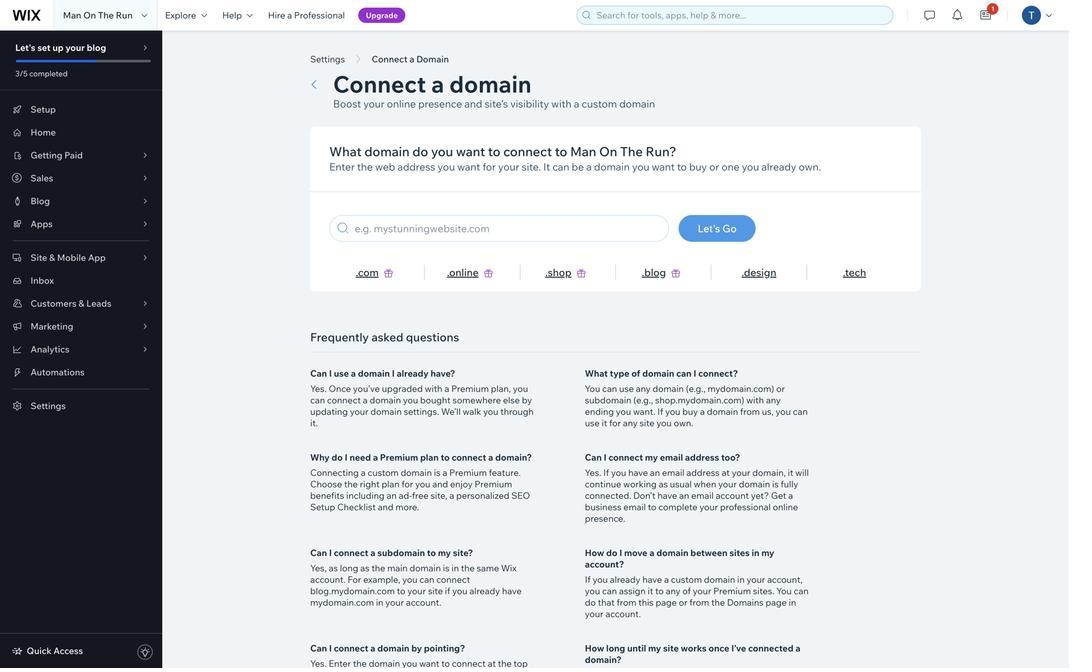 Task type: vqa. For each thing, say whether or not it's contained in the screenshot.
the rightmost Learn
no



Task type: locate. For each thing, give the bounding box(es) containing it.
& for customers
[[79, 298, 84, 309]]

1 horizontal spatial of
[[682, 585, 691, 597]]

your down the that
[[585, 608, 603, 619]]

yes,
[[310, 563, 327, 574]]

the up example, at the bottom left of the page
[[371, 563, 385, 574]]

customers & leads
[[31, 298, 111, 309]]

of inside how do i move a domain between sites in my account? if you already have a custom domain in your account, you can assign it to any of your premium sites. you can do that from this page or from the domains page in your account.
[[682, 585, 691, 597]]

for left site.
[[483, 160, 496, 173]]

0 horizontal spatial page
[[656, 597, 677, 608]]

getting
[[31, 150, 62, 161]]

1 vertical spatial it
[[788, 467, 793, 478]]

1 horizontal spatial setup
[[310, 501, 335, 513]]

. shop
[[545, 266, 571, 279]]

let's
[[15, 42, 35, 53], [698, 222, 720, 235]]

right
[[360, 479, 380, 490]]

already inside can i connect a subdomain to my site? yes, as long as the main domain is in the same wix account. for example, you can connect blog.mydomain.com to your site if you already have mydomain.com in your account.
[[469, 585, 500, 597]]

5 . from the left
[[742, 266, 744, 279]]

the inside how do i move a domain between sites in my account? if you already have a custom domain in your account, you can assign it to any of your premium sites. you can do that from this page or from the domains page in your account.
[[711, 597, 725, 608]]

& left leads
[[79, 298, 84, 309]]

online inside connect a domain boost your online presence and site's visibility with a custom domain
[[387, 97, 416, 110]]

a inside button
[[409, 53, 414, 65]]

from inside what type of domain can i connect? you can use any domain (e.g., mydomain.com) or subdomain (e.g., shop.mydomain.com) with any ending you want. if you buy a domain from us, you can use it for any site you own.
[[740, 406, 760, 417]]

0 vertical spatial online
[[387, 97, 416, 110]]

of down between
[[682, 585, 691, 597]]

0 vertical spatial subdomain
[[585, 395, 631, 406]]

0 vertical spatial connect
[[372, 53, 407, 65]]

account
[[716, 490, 749, 501]]

a inside can i connect a subdomain to my site? yes, as long as the main domain is in the same wix account. for example, you can connect blog.mydomain.com to your site if you already have mydomain.com in your account.
[[370, 547, 375, 558]]

1 . from the left
[[356, 266, 358, 279]]

your inside can i use a domain i already have? yes. once you've upgraded with a premium plan, you can connect a domain you bought somewhere else by updating your domain settings. we'll walk you through it.
[[350, 406, 368, 417]]

connect up for at the left bottom of page
[[334, 547, 368, 558]]

an left ad-
[[387, 490, 397, 501]]

2 . from the left
[[447, 266, 449, 279]]

when
[[694, 479, 716, 490]]

2 vertical spatial or
[[679, 597, 687, 608]]

0 horizontal spatial site
[[428, 585, 443, 597]]

my right until in the bottom of the page
[[648, 643, 661, 654]]

can inside can i connect a subdomain to my site? yes, as long as the main domain is in the same wix account. for example, you can connect blog.mydomain.com to your site if you already have mydomain.com in your account.
[[310, 547, 327, 558]]

1 horizontal spatial and
[[432, 479, 448, 490]]

one
[[721, 160, 739, 173]]

1 horizontal spatial it
[[648, 585, 653, 597]]

have up assign
[[642, 574, 662, 585]]

& for site
[[49, 252, 55, 263]]

site down want.
[[640, 417, 655, 429]]

quick
[[27, 645, 51, 656]]

is for site,
[[434, 467, 440, 478]]

how left until in the bottom of the page
[[585, 643, 604, 654]]

1 horizontal spatial what
[[585, 368, 608, 379]]

you
[[585, 383, 600, 394], [776, 585, 792, 597]]

1 horizontal spatial settings
[[310, 53, 345, 65]]

it
[[543, 160, 550, 173]]

2 vertical spatial for
[[402, 479, 413, 490]]

1 vertical spatial and
[[432, 479, 448, 490]]

connect up if
[[436, 574, 470, 585]]

let's inside button
[[698, 222, 720, 235]]

1 horizontal spatial custom
[[582, 97, 617, 110]]

your right "boost"
[[363, 97, 385, 110]]

0 vertical spatial site
[[640, 417, 655, 429]]

or left one
[[709, 160, 719, 173]]

site left 'works'
[[663, 643, 679, 654]]

1 horizontal spatial an
[[650, 467, 660, 478]]

move
[[624, 547, 647, 558]]

in down site?
[[451, 563, 459, 574]]

premium inside can i use a domain i already have? yes. once you've upgraded with a premium plan, you can connect a domain you bought somewhere else by updating your domain settings. we'll walk you through it.
[[451, 383, 489, 394]]

Search for tools, apps, help & more... field
[[593, 6, 889, 24]]

your inside what domain do you want to connect to man on the run? enter the web address you want for your site. it can be a domain you want to buy or one you already own.
[[498, 160, 519, 173]]

1 vertical spatial own.
[[674, 417, 693, 429]]

already up upgraded
[[397, 368, 429, 379]]

0 horizontal spatial subdomain
[[377, 547, 425, 558]]

1 vertical spatial you
[[776, 585, 792, 597]]

1 vertical spatial site
[[428, 585, 443, 597]]

1 vertical spatial if
[[603, 467, 609, 478]]

do inside why do i need a premium plan to connect a domain? connecting a custom domain is a premium feature. choose the right plan for you and enjoy premium benefits including an ad-free site, a personalized seo setup checklist and more.
[[332, 452, 343, 463]]

1 horizontal spatial the
[[620, 143, 643, 159]]

1 how from the top
[[585, 547, 604, 558]]

1 vertical spatial domain?
[[585, 654, 622, 665]]

. for shop
[[545, 266, 548, 279]]

want down site's
[[456, 143, 485, 159]]

1 vertical spatial how
[[585, 643, 604, 654]]

premium up personalized
[[475, 479, 512, 490]]

2 vertical spatial with
[[746, 395, 764, 406]]

1 horizontal spatial for
[[483, 160, 496, 173]]

0 horizontal spatial yes.
[[310, 383, 327, 394]]

1 horizontal spatial you
[[776, 585, 792, 597]]

. for online
[[447, 266, 449, 279]]

plan up ad-
[[382, 479, 400, 490]]

0 vertical spatial it
[[602, 417, 607, 429]]

you right web
[[438, 160, 455, 173]]

customers & leads button
[[0, 292, 162, 315]]

any up us,
[[766, 395, 781, 406]]

long left until in the bottom of the page
[[606, 643, 625, 654]]

0 horizontal spatial by
[[411, 643, 422, 654]]

premium up domains
[[713, 585, 751, 597]]

it
[[602, 417, 607, 429], [788, 467, 793, 478], [648, 585, 653, 597]]

1 horizontal spatial domain?
[[585, 654, 622, 665]]

on left run in the left top of the page
[[83, 10, 96, 21]]

getting paid
[[31, 150, 83, 161]]

0 vertical spatial how
[[585, 547, 604, 558]]

analytics
[[31, 344, 69, 355]]

a
[[287, 10, 292, 21], [409, 53, 414, 65], [431, 69, 444, 98], [574, 97, 579, 110], [586, 160, 592, 173], [351, 368, 356, 379], [444, 383, 449, 394], [363, 395, 368, 406], [700, 406, 705, 417], [373, 452, 378, 463], [488, 452, 493, 463], [361, 467, 366, 478], [442, 467, 447, 478], [449, 490, 454, 501], [788, 490, 793, 501], [370, 547, 375, 558], [649, 547, 654, 558], [664, 574, 669, 585], [370, 643, 375, 654], [795, 643, 800, 654]]

or inside what type of domain can i connect? you can use any domain (e.g., mydomain.com) or subdomain (e.g., shop.mydomain.com) with any ending you want. if you buy a domain from us, you can use it for any site you own.
[[776, 383, 785, 394]]

use inside can i use a domain i already have? yes. once you've upgraded with a premium plan, you can connect a domain you bought somewhere else by updating your domain settings. we'll walk you through it.
[[334, 368, 349, 379]]

is inside can i connect a subdomain to my site? yes, as long as the main domain is in the same wix account. for example, you can connect blog.mydomain.com to your site if you already have mydomain.com in your account.
[[443, 563, 449, 574]]

1 vertical spatial (e.g.,
[[633, 395, 653, 406]]

2 horizontal spatial site
[[663, 643, 679, 654]]

the inside what domain do you want to connect to man on the run? enter the web address you want for your site. it can be a domain you want to buy or one you already own.
[[357, 160, 373, 173]]

as right yes,
[[329, 563, 338, 574]]

automations link
[[0, 361, 162, 384]]

connect inside can i connect my email address too? yes. if you have an email address at your domain, it will continue working as usual when your domain is fully connected. don't have an email account yet? get a business email to complete your professional online presence.
[[608, 452, 643, 463]]

1 horizontal spatial blog
[[644, 266, 666, 279]]

0 horizontal spatial setup
[[31, 104, 56, 115]]

ad-
[[399, 490, 412, 501]]

in down the account,
[[789, 597, 796, 608]]

. design
[[742, 266, 776, 279]]

can inside can i connect my email address too? yes. if you have an email address at your domain, it will continue working as usual when your domain is fully connected. don't have an email account yet? get a business email to complete your professional online presence.
[[585, 452, 602, 463]]

1 horizontal spatial on
[[599, 143, 617, 159]]

from
[[740, 406, 760, 417], [617, 597, 636, 608], [689, 597, 709, 608]]

what up enter
[[329, 143, 362, 159]]

a inside what domain do you want to connect to man on the run? enter the web address you want for your site. it can be a domain you want to buy or one you already own.
[[586, 160, 592, 173]]

questions
[[406, 330, 459, 344]]

you up ending at the right of page
[[585, 383, 600, 394]]

is inside why do i need a premium plan to connect a domain? connecting a custom domain is a premium feature. choose the right plan for you and enjoy premium benefits including an ad-free site, a personalized seo setup checklist and more.
[[434, 467, 440, 478]]

how inside how long until my site works once i've connected a domain?
[[585, 643, 604, 654]]

premium inside how do i move a domain between sites in my account? if you already have a custom domain in your account, you can assign it to any of your premium sites. you can do that from this page or from the domains page in your account.
[[713, 585, 751, 597]]

online inside can i connect my email address too? yes. if you have an email address at your domain, it will continue working as usual when your domain is fully connected. don't have an email account yet? get a business email to complete your professional online presence.
[[773, 501, 798, 513]]

professional
[[720, 501, 771, 513]]

0 horizontal spatial the
[[98, 10, 114, 21]]

0 vertical spatial buy
[[689, 160, 707, 173]]

2 horizontal spatial from
[[740, 406, 760, 417]]

setup down benefits
[[310, 501, 335, 513]]

domain inside can i connect a subdomain to my site? yes, as long as the main domain is in the same wix account. for example, you can connect blog.mydomain.com to your site if you already have mydomain.com in your account.
[[410, 563, 441, 574]]

choose
[[310, 479, 342, 490]]

marketing button
[[0, 315, 162, 338]]

i left move
[[619, 547, 622, 558]]

connect inside can i use a domain i already have? yes. once you've upgraded with a premium plan, you can connect a domain you bought somewhere else by updating your domain settings. we'll walk you through it.
[[327, 395, 361, 406]]

2 vertical spatial if
[[585, 574, 591, 585]]

. for tech
[[843, 266, 845, 279]]

can up yes,
[[310, 547, 327, 558]]

1 vertical spatial is
[[772, 479, 779, 490]]

1 vertical spatial for
[[609, 417, 621, 429]]

feature.
[[489, 467, 521, 478]]

1 page from the left
[[656, 597, 677, 608]]

long inside can i connect a subdomain to my site? yes, as long as the main domain is in the same wix account. for example, you can connect blog.mydomain.com to your site if you already have mydomain.com in your account.
[[340, 563, 358, 574]]

use up once
[[334, 368, 349, 379]]

2 vertical spatial and
[[378, 501, 393, 513]]

premium up 'enjoy'
[[449, 467, 487, 478]]

1 vertical spatial of
[[682, 585, 691, 597]]

what inside what type of domain can i connect? you can use any domain (e.g., mydomain.com) or subdomain (e.g., shop.mydomain.com) with any ending you want. if you buy a domain from us, you can use it for any site you own.
[[585, 368, 608, 379]]

0 horizontal spatial you
[[585, 383, 600, 394]]

an up working
[[650, 467, 660, 478]]

2 vertical spatial site
[[663, 643, 679, 654]]

how for how long until my site works once i've connected a domain?
[[585, 643, 604, 654]]

on inside what domain do you want to connect to man on the run? enter the web address you want for your site. it can be a domain you want to buy or one you already own.
[[599, 143, 617, 159]]

it inside can i connect my email address too? yes. if you have an email address at your domain, it will continue working as usual when your domain is fully connected. don't have an email account yet? get a business email to complete your professional online presence.
[[788, 467, 793, 478]]

for
[[483, 160, 496, 173], [609, 417, 621, 429], [402, 479, 413, 490]]

what domain do you want to connect to man on the run? enter the web address you want for your site. it can be a domain you want to buy or one you already own.
[[329, 143, 821, 173]]

3 . from the left
[[545, 266, 548, 279]]

your down you've
[[350, 406, 368, 417]]

you up free
[[415, 479, 430, 490]]

1 vertical spatial address
[[685, 452, 719, 463]]

settings inside sidebar element
[[31, 400, 66, 411]]

settings down professional on the left top of the page
[[310, 53, 345, 65]]

why do i need a premium plan to connect a domain? connecting a custom domain is a premium feature. choose the right plan for you and enjoy premium benefits including an ad-free site, a personalized seo setup checklist and more.
[[310, 452, 532, 513]]

1 vertical spatial subdomain
[[377, 547, 425, 558]]

for inside why do i need a premium plan to connect a domain? connecting a custom domain is a premium feature. choose the right plan for you and enjoy premium benefits including an ad-free site, a personalized seo setup checklist and more.
[[402, 479, 413, 490]]

hire a professional link
[[260, 0, 353, 31]]

1 horizontal spatial (e.g.,
[[686, 383, 706, 394]]

online left presence
[[387, 97, 416, 110]]

1 vertical spatial custom
[[368, 467, 399, 478]]

through
[[500, 406, 534, 417]]

let's inside sidebar element
[[15, 42, 35, 53]]

can for can i use a domain i already have?
[[310, 368, 327, 379]]

presence
[[418, 97, 462, 110]]

you inside why do i need a premium plan to connect a domain? connecting a custom domain is a premium feature. choose the right plan for you and enjoy premium benefits including an ad-free site, a personalized seo setup checklist and more.
[[415, 479, 430, 490]]

let's left set
[[15, 42, 35, 53]]

0 vertical spatial of
[[631, 368, 640, 379]]

account. down main
[[406, 597, 441, 608]]

0 horizontal spatial domain?
[[495, 452, 532, 463]]

can up updating
[[310, 395, 325, 406]]

can up 'continue'
[[585, 452, 602, 463]]

0 vertical spatial let's
[[15, 42, 35, 53]]

blog inside sidebar element
[[87, 42, 106, 53]]

i inside what type of domain can i connect? you can use any domain (e.g., mydomain.com) or subdomain (e.g., shop.mydomain.com) with any ending you want. if you buy a domain from us, you can use it for any site you own.
[[693, 368, 696, 379]]

subdomain inside can i connect a subdomain to my site? yes, as long as the main domain is in the same wix account. for example, you can connect blog.mydomain.com to your site if you already have mydomain.com in your account.
[[377, 547, 425, 558]]

i left need
[[345, 452, 348, 463]]

com
[[358, 266, 379, 279]]

0 vertical spatial what
[[329, 143, 362, 159]]

1 horizontal spatial &
[[79, 298, 84, 309]]

sales
[[31, 172, 53, 184]]

2 vertical spatial it
[[648, 585, 653, 597]]

shop
[[548, 266, 571, 279]]

frequently
[[310, 330, 369, 344]]

plan up free
[[420, 452, 439, 463]]

2 how from the top
[[585, 643, 604, 654]]

0 vertical spatial long
[[340, 563, 358, 574]]

an
[[650, 467, 660, 478], [387, 490, 397, 501], [679, 490, 689, 501]]

connect down mydomain.com
[[334, 643, 368, 654]]

help button
[[215, 0, 260, 31]]

or right mydomain.com)
[[776, 383, 785, 394]]

you down the account,
[[776, 585, 792, 597]]

i've
[[731, 643, 746, 654]]

as left usual
[[659, 479, 668, 490]]

until
[[627, 643, 646, 654]]

4 . from the left
[[642, 266, 644, 279]]

buy down shop.mydomain.com)
[[682, 406, 698, 417]]

0 vertical spatial on
[[83, 10, 96, 21]]

inbox
[[31, 275, 54, 286]]

0 vertical spatial address
[[397, 160, 435, 173]]

if inside what type of domain can i connect? you can use any domain (e.g., mydomain.com) or subdomain (e.g., shop.mydomain.com) with any ending you want. if you buy a domain from us, you can use it for any site you own.
[[657, 406, 663, 417]]

already right one
[[761, 160, 796, 173]]

0 horizontal spatial it
[[602, 417, 607, 429]]

long inside how long until my site works once i've connected a domain?
[[606, 643, 625, 654]]

my
[[645, 452, 658, 463], [438, 547, 451, 558], [761, 547, 774, 558], [648, 643, 661, 654]]

connect a domain
[[372, 53, 449, 65]]

any down want.
[[623, 417, 638, 429]]

0 vertical spatial you
[[585, 383, 600, 394]]

connect?
[[698, 368, 738, 379]]

or right this
[[679, 597, 687, 608]]

with up us,
[[746, 395, 764, 406]]

can up updating
[[310, 368, 327, 379]]

it.
[[310, 417, 318, 429]]

setup
[[31, 104, 56, 115], [310, 501, 335, 513]]

how do i move a domain between sites in my account? if you already have a custom domain in your account, you can assign it to any of your premium sites. you can do that from this page or from the domains page in your account.
[[585, 547, 809, 619]]

of
[[631, 368, 640, 379], [682, 585, 691, 597]]

in down example, at the bottom left of the page
[[376, 597, 383, 608]]

0 horizontal spatial &
[[49, 252, 55, 263]]

domain? up feature.
[[495, 452, 532, 463]]

subdomain
[[585, 395, 631, 406], [377, 547, 425, 558]]

domain? inside how long until my site works once i've connected a domain?
[[585, 654, 622, 665]]

custom
[[582, 97, 617, 110], [368, 467, 399, 478], [671, 574, 702, 585]]

connect up site.
[[503, 143, 552, 159]]

boost
[[333, 97, 361, 110]]

have
[[628, 467, 648, 478], [658, 490, 677, 501], [642, 574, 662, 585], [502, 585, 522, 597]]

help
[[222, 10, 242, 21]]

custom down between
[[671, 574, 702, 585]]

domain? inside why do i need a premium plan to connect a domain? connecting a custom domain is a premium feature. choose the right plan for you and enjoy premium benefits including an ad-free site, a personalized seo setup checklist and more.
[[495, 452, 532, 463]]

is
[[434, 467, 440, 478], [772, 479, 779, 490], [443, 563, 449, 574]]

how inside how do i move a domain between sites in my account? if you already have a custom domain in your account, you can assign it to any of your premium sites. you can do that from this page or from the domains page in your account.
[[585, 547, 604, 558]]

2 horizontal spatial if
[[657, 406, 663, 417]]

1 vertical spatial use
[[619, 383, 634, 394]]

have up working
[[628, 467, 648, 478]]

0 horizontal spatial account.
[[310, 574, 346, 585]]

let's left go
[[698, 222, 720, 235]]

i down mydomain.com
[[329, 643, 332, 654]]

what inside what domain do you want to connect to man on the run? enter the web address you want for your site. it can be a domain you want to buy or one you already own.
[[329, 143, 362, 159]]

can up shop.mydomain.com)
[[676, 368, 691, 379]]

.
[[356, 266, 358, 279], [447, 266, 449, 279], [545, 266, 548, 279], [642, 266, 644, 279], [742, 266, 744, 279], [843, 266, 845, 279]]

6 . from the left
[[843, 266, 845, 279]]

the left web
[[357, 160, 373, 173]]

2 horizontal spatial or
[[776, 383, 785, 394]]

what for what type of domain can i connect?
[[585, 368, 608, 379]]

if right want.
[[657, 406, 663, 417]]

by up through
[[522, 395, 532, 406]]

need
[[350, 452, 371, 463]]

buy inside what domain do you want to connect to man on the run? enter the web address you want for your site. it can be a domain you want to buy or one you already own.
[[689, 160, 707, 173]]

domain inside why do i need a premium plan to connect a domain? connecting a custom domain is a premium feature. choose the right plan for you and enjoy premium benefits including an ad-free site, a personalized seo setup checklist and more.
[[401, 467, 432, 478]]

can inside can i connect a subdomain to my site? yes, as long as the main domain is in the same wix account. for example, you can connect blog.mydomain.com to your site if you already have mydomain.com in your account.
[[419, 574, 434, 585]]

settings down automations
[[31, 400, 66, 411]]

i up 'continue'
[[604, 452, 606, 463]]

as
[[659, 479, 668, 490], [329, 563, 338, 574], [360, 563, 369, 574]]

1 vertical spatial what
[[585, 368, 608, 379]]

. online
[[447, 266, 479, 279]]

1 vertical spatial on
[[599, 143, 617, 159]]

and
[[464, 97, 482, 110], [432, 479, 448, 490], [378, 501, 393, 513]]

let's for let's set up your blog
[[15, 42, 35, 53]]

do up connecting
[[332, 452, 343, 463]]

already inside how do i move a domain between sites in my account? if you already have a custom domain in your account, you can assign it to any of your premium sites. you can do that from this page or from the domains page in your account.
[[610, 574, 640, 585]]

connect down connect a domain button
[[333, 69, 426, 98]]

1 vertical spatial connect
[[333, 69, 426, 98]]

account,
[[767, 574, 803, 585]]

your down main
[[407, 585, 426, 597]]

why
[[310, 452, 330, 463]]

blog.mydomain.com
[[310, 585, 395, 597]]

1 vertical spatial blog
[[644, 266, 666, 279]]

connect inside button
[[372, 53, 407, 65]]

1 vertical spatial online
[[449, 266, 479, 279]]

2 horizontal spatial online
[[773, 501, 798, 513]]

2 horizontal spatial custom
[[671, 574, 702, 585]]

yes. up 'continue'
[[585, 467, 601, 478]]

if up 'continue'
[[603, 467, 609, 478]]

0 vertical spatial setup
[[31, 104, 56, 115]]

for up ad-
[[402, 479, 413, 490]]

is for have
[[443, 563, 449, 574]]

can for can i connect a subdomain to my site?
[[310, 547, 327, 558]]

connect up 'enjoy'
[[452, 452, 486, 463]]

we'll
[[441, 406, 461, 417]]

buy inside what type of domain can i connect? you can use any domain (e.g., mydomain.com) or subdomain (e.g., shop.mydomain.com) with any ending you want. if you buy a domain from us, you can use it for any site you own.
[[682, 406, 698, 417]]

1 horizontal spatial own.
[[799, 160, 821, 173]]

you down main
[[402, 574, 417, 585]]

0 horizontal spatial an
[[387, 490, 397, 501]]

account?
[[585, 559, 624, 570]]

let's go button
[[679, 215, 756, 242]]

with up bought
[[425, 383, 442, 394]]

usual
[[670, 479, 692, 490]]

and up site,
[[432, 479, 448, 490]]

2 horizontal spatial use
[[619, 383, 634, 394]]

already
[[761, 160, 796, 173], [397, 368, 429, 379], [610, 574, 640, 585], [469, 585, 500, 597]]

already down same
[[469, 585, 500, 597]]

can down mydomain.com
[[310, 643, 327, 654]]

0 horizontal spatial what
[[329, 143, 362, 159]]

can right us,
[[793, 406, 808, 417]]

you inside can i connect my email address too? yes. if you have an email address at your domain, it will continue working as usual when your domain is fully connected. don't have an email account yet? get a business email to complete your professional online presence.
[[611, 467, 626, 478]]

the inside why do i need a premium plan to connect a domain? connecting a custom domain is a premium feature. choose the right plan for you and enjoy premium benefits including an ad-free site, a personalized seo setup checklist and more.
[[344, 479, 358, 490]]

2 horizontal spatial and
[[464, 97, 482, 110]]

to inside why do i need a premium plan to connect a domain? connecting a custom domain is a premium feature. choose the right plan for you and enjoy premium benefits including an ad-free site, a personalized seo setup checklist and more.
[[441, 452, 450, 463]]

to
[[488, 143, 500, 159], [555, 143, 567, 159], [677, 160, 687, 173], [441, 452, 450, 463], [648, 501, 656, 513], [427, 547, 436, 558], [397, 585, 405, 597], [655, 585, 664, 597]]

how
[[585, 547, 604, 558], [585, 643, 604, 654]]

2 vertical spatial online
[[773, 501, 798, 513]]

subdomain up main
[[377, 547, 425, 558]]

0 vertical spatial yes.
[[310, 383, 327, 394]]

main
[[387, 563, 408, 574]]

0 vertical spatial if
[[657, 406, 663, 417]]

1 vertical spatial buy
[[682, 406, 698, 417]]

1 vertical spatial settings
[[31, 400, 66, 411]]

connect inside connect a domain boost your online presence and site's visibility with a custom domain
[[333, 69, 426, 98]]

account. down the that
[[605, 608, 641, 619]]

connected.
[[585, 490, 631, 501]]

premium
[[451, 383, 489, 394], [380, 452, 418, 463], [449, 467, 487, 478], [475, 479, 512, 490], [713, 585, 751, 597]]

0 vertical spatial with
[[551, 97, 572, 110]]

already up assign
[[610, 574, 640, 585]]

customers
[[31, 298, 77, 309]]

by inside can i use a domain i already have? yes. once you've upgraded with a premium plan, you can connect a domain you bought somewhere else by updating your domain settings. we'll walk you through it.
[[522, 395, 532, 406]]

and inside connect a domain boost your online presence and site's visibility with a custom domain
[[464, 97, 482, 110]]

own. inside what domain do you want to connect to man on the run? enter the web address you want for your site. it can be a domain you want to buy or one you already own.
[[799, 160, 821, 173]]

connect down once
[[327, 395, 361, 406]]

your left site.
[[498, 160, 519, 173]]

connect
[[372, 53, 407, 65], [333, 69, 426, 98]]

setup inside sidebar element
[[31, 104, 56, 115]]

0 vertical spatial blog
[[87, 42, 106, 53]]

you inside how do i move a domain between sites in my account? if you already have a custom domain in your account, you can assign it to any of your premium sites. you can do that from this page or from the domains page in your account.
[[776, 585, 792, 597]]

own.
[[799, 160, 821, 173], [674, 417, 693, 429]]

(e.g., up want.
[[633, 395, 653, 406]]

site & mobile app button
[[0, 246, 162, 269]]

man up let's set up your blog
[[63, 10, 81, 21]]

blog
[[87, 42, 106, 53], [644, 266, 666, 279]]

sites.
[[753, 585, 774, 597]]

personalized
[[456, 490, 509, 501]]

connect for domain
[[372, 53, 407, 65]]

0 vertical spatial or
[[709, 160, 719, 173]]

i up once
[[329, 368, 332, 379]]

subdomain inside what type of domain can i connect? you can use any domain (e.g., mydomain.com) or subdomain (e.g., shop.mydomain.com) with any ending you want. if you buy a domain from us, you can use it for any site you own.
[[585, 395, 631, 406]]

you down shop.mydomain.com)
[[657, 417, 672, 429]]

shop.mydomain.com)
[[655, 395, 744, 406]]

0 horizontal spatial let's
[[15, 42, 35, 53]]



Task type: describe. For each thing, give the bounding box(es) containing it.
have up the complete
[[658, 490, 677, 501]]

site inside what type of domain can i connect? you can use any domain (e.g., mydomain.com) or subdomain (e.g., shop.mydomain.com) with any ending you want. if you buy a domain from us, you can use it for any site you own.
[[640, 417, 655, 429]]

let's for let's go
[[698, 222, 720, 235]]

any up want.
[[636, 383, 651, 394]]

is inside can i connect my email address too? yes. if you have an email address at your domain, it will continue working as usual when your domain is fully connected. don't have an email account yet? get a business email to complete your professional online presence.
[[772, 479, 779, 490]]

you down the run?
[[632, 160, 649, 173]]

3/5 completed
[[15, 69, 68, 78]]

pointing?
[[424, 643, 465, 654]]

too?
[[721, 452, 740, 463]]

tech
[[845, 266, 866, 279]]

want down the run?
[[652, 160, 675, 173]]

connect inside why do i need a premium plan to connect a domain? connecting a custom domain is a premium feature. choose the right plan for you and enjoy premium benefits including an ad-free site, a personalized seo setup checklist and more.
[[452, 452, 486, 463]]

you down "account?"
[[593, 574, 608, 585]]

domain
[[416, 53, 449, 65]]

premium up ad-
[[380, 452, 418, 463]]

you right us,
[[776, 406, 791, 417]]

apps
[[31, 218, 53, 229]]

once
[[709, 643, 729, 654]]

you right if
[[452, 585, 467, 597]]

custom inside how do i move a domain between sites in my account? if you already have a custom domain in your account, you can assign it to any of your premium sites. you can do that from this page or from the domains page in your account.
[[671, 574, 702, 585]]

connect inside what domain do you want to connect to man on the run? enter the web address you want for your site. it can be a domain you want to buy or one you already own.
[[503, 143, 552, 159]]

1 horizontal spatial use
[[585, 417, 600, 429]]

you left want.
[[616, 406, 631, 417]]

you've
[[353, 383, 380, 394]]

free
[[412, 490, 429, 501]]

to inside how do i move a domain between sites in my account? if you already have a custom domain in your account, you can assign it to any of your premium sites. you can do that from this page or from the domains page in your account.
[[655, 585, 664, 597]]

can for can i connect my email address too?
[[585, 452, 602, 463]]

us,
[[762, 406, 774, 417]]

enjoy
[[450, 479, 473, 490]]

connect for domain
[[333, 69, 426, 98]]

sales button
[[0, 167, 162, 190]]

have inside how do i move a domain between sites in my account? if you already have a custom domain in your account, you can assign it to any of your premium sites. you can do that from this page or from the domains page in your account.
[[642, 574, 662, 585]]

can inside what domain do you want to connect to man on the run? enter the web address you want for your site. it can be a domain you want to buy or one you already own.
[[552, 160, 569, 173]]

getting paid button
[[0, 144, 162, 167]]

if inside can i connect my email address too? yes. if you have an email address at your domain, it will continue working as usual when your domain is fully connected. don't have an email account yet? get a business email to complete your professional online presence.
[[603, 467, 609, 478]]

leads
[[86, 298, 111, 309]]

your down example, at the bottom left of the page
[[385, 597, 404, 608]]

yes. inside can i connect my email address too? yes. if you have an email address at your domain, it will continue working as usual when your domain is fully connected. don't have an email account yet? get a business email to complete your professional online presence.
[[585, 467, 601, 478]]

benefits
[[310, 490, 344, 501]]

i up upgraded
[[392, 368, 395, 379]]

mydomain.com
[[310, 597, 374, 608]]

upgrade
[[366, 10, 398, 20]]

it inside what type of domain can i connect? you can use any domain (e.g., mydomain.com) or subdomain (e.g., shop.mydomain.com) with any ending you want. if you buy a domain from us, you can use it for any site you own.
[[602, 417, 607, 429]]

enter
[[329, 160, 355, 173]]

automations
[[31, 367, 85, 378]]

1 horizontal spatial as
[[360, 563, 369, 574]]

site inside how long until my site works once i've connected a domain?
[[663, 643, 679, 654]]

you down presence
[[431, 143, 453, 159]]

blog button
[[0, 190, 162, 213]]

2 page from the left
[[766, 597, 787, 608]]

custom inside connect a domain boost your online presence and site's visibility with a custom domain
[[582, 97, 617, 110]]

your inside sidebar element
[[66, 42, 85, 53]]

home
[[31, 127, 56, 138]]

can i connect a subdomain to my site? yes, as long as the main domain is in the same wix account. for example, you can connect blog.mydomain.com to your site if you already have mydomain.com in your account.
[[310, 547, 522, 608]]

can i connect a domain by pointing?
[[310, 643, 465, 654]]

my inside can i connect a subdomain to my site? yes, as long as the main domain is in the same wix account. for example, you can connect blog.mydomain.com to your site if you already have mydomain.com in your account.
[[438, 547, 451, 558]]

can up the that
[[602, 585, 617, 597]]

for inside what domain do you want to connect to man on the run? enter the web address you want for your site. it can be a domain you want to buy or one you already own.
[[483, 160, 496, 173]]

site.
[[522, 160, 541, 173]]

can down type
[[602, 383, 617, 394]]

. for com
[[356, 266, 358, 279]]

i inside can i connect a subdomain to my site? yes, as long as the main domain is in the same wix account. for example, you can connect blog.mydomain.com to your site if you already have mydomain.com in your account.
[[329, 547, 332, 558]]

want left site.
[[457, 160, 480, 173]]

run?
[[646, 143, 676, 159]]

hire a professional
[[268, 10, 345, 21]]

site's
[[485, 97, 508, 110]]

0 vertical spatial the
[[98, 10, 114, 21]]

with inside what type of domain can i connect? you can use any domain (e.g., mydomain.com) or subdomain (e.g., shop.mydomain.com) with any ending you want. if you buy a domain from us, you can use it for any site you own.
[[746, 395, 764, 406]]

2 horizontal spatial an
[[679, 490, 689, 501]]

to inside can i connect my email address too? yes. if you have an email address at your domain, it will continue working as usual when your domain is fully connected. don't have an email account yet? get a business email to complete your professional online presence.
[[648, 501, 656, 513]]

assign
[[619, 585, 646, 597]]

any inside how do i move a domain between sites in my account? if you already have a custom domain in your account, you can assign it to any of your premium sites. you can do that from this page or from the domains page in your account.
[[666, 585, 680, 597]]

in right sites
[[752, 547, 759, 558]]

i inside why do i need a premium plan to connect a domain? connecting a custom domain is a premium feature. choose the right plan for you and enjoy premium benefits including an ad-free site, a personalized seo setup checklist and more.
[[345, 452, 348, 463]]

more.
[[395, 501, 419, 513]]

let's go
[[698, 222, 737, 235]]

a inside can i connect my email address too? yes. if you have an email address at your domain, it will continue working as usual when your domain is fully connected. don't have an email account yet? get a business email to complete your professional online presence.
[[788, 490, 793, 501]]

let's set up your blog
[[15, 42, 106, 53]]

can i connect my email address too? yes. if you have an email address at your domain, it will continue working as usual when your domain is fully connected. don't have an email account yet? get a business email to complete your professional online presence.
[[585, 452, 809, 524]]

same
[[477, 563, 499, 574]]

connecting
[[310, 467, 359, 478]]

with inside can i use a domain i already have? yes. once you've upgraded with a premium plan, you can connect a domain you bought somewhere else by updating your domain settings. we'll walk you through it.
[[425, 383, 442, 394]]

my inside how long until my site works once i've connected a domain?
[[648, 643, 661, 654]]

upgrade button
[[358, 8, 405, 23]]

0 vertical spatial plan
[[420, 452, 439, 463]]

. blog
[[642, 266, 666, 279]]

for
[[348, 574, 361, 585]]

3/5
[[15, 69, 28, 78]]

what for what domain do you want to connect to man on the run?
[[329, 143, 362, 159]]

already inside can i use a domain i already have? yes. once you've upgraded with a premium plan, you can connect a domain you bought somewhere else by updating your domain settings. we'll walk you through it.
[[397, 368, 429, 379]]

domain? for why do i need a premium plan to connect a domain? connecting a custom domain is a premium feature. choose the right plan for you and enjoy premium benefits including an ad-free site, a personalized seo setup checklist and more.
[[495, 452, 532, 463]]

with inside connect a domain boost your online presence and site's visibility with a custom domain
[[551, 97, 572, 110]]

you down somewhere
[[483, 406, 498, 417]]

plan,
[[491, 383, 511, 394]]

settings link
[[0, 395, 162, 417]]

go
[[722, 222, 737, 235]]

your right at
[[732, 467, 750, 478]]

run
[[116, 10, 133, 21]]

account. inside how do i move a domain between sites in my account? if you already have a custom domain in your account, you can assign it to any of your premium sites. you can do that from this page or from the domains page in your account.
[[605, 608, 641, 619]]

yes. inside can i use a domain i already have? yes. once you've upgraded with a premium plan, you can connect a domain you bought somewhere else by updating your domain settings. we'll walk you through it.
[[310, 383, 327, 394]]

can down the account,
[[794, 585, 809, 597]]

do left the that
[[585, 597, 596, 608]]

business
[[585, 501, 621, 513]]

1 vertical spatial by
[[411, 643, 422, 654]]

an inside why do i need a premium plan to connect a domain? connecting a custom domain is a premium feature. choose the right plan for you and enjoy premium benefits including an ad-free site, a personalized seo setup checklist and more.
[[387, 490, 397, 501]]

upgraded
[[382, 383, 423, 394]]

or inside what domain do you want to connect to man on the run? enter the web address you want for your site. it can be a domain you want to buy or one you already own.
[[709, 160, 719, 173]]

2 vertical spatial address
[[686, 467, 720, 478]]

can i use a domain i already have? yes. once you've upgraded with a premium plan, you can connect a domain you bought somewhere else by updating your domain settings. we'll walk you through it.
[[310, 368, 534, 429]]

do up "account?"
[[606, 547, 617, 558]]

site
[[31, 252, 47, 263]]

have inside can i connect a subdomain to my site? yes, as long as the main domain is in the same wix account. for example, you can connect blog.mydomain.com to your site if you already have mydomain.com in your account.
[[502, 585, 522, 597]]

how for how do i move a domain between sites in my account? if you already have a custom domain in your account, you can assign it to any of your premium sites. you can do that from this page or from the domains page in your account.
[[585, 547, 604, 558]]

man on the run
[[63, 10, 133, 21]]

of inside what type of domain can i connect? you can use any domain (e.g., mydomain.com) or subdomain (e.g., shop.mydomain.com) with any ending you want. if you buy a domain from us, you can use it for any site you own.
[[631, 368, 640, 379]]

your inside connect a domain boost your online presence and site's visibility with a custom domain
[[363, 97, 385, 110]]

blog
[[31, 195, 50, 206]]

own. inside what type of domain can i connect? you can use any domain (e.g., mydomain.com) or subdomain (e.g., shop.mydomain.com) with any ending you want. if you buy a domain from us, you can use it for any site you own.
[[674, 417, 693, 429]]

apps button
[[0, 213, 162, 235]]

analytics button
[[0, 338, 162, 361]]

if
[[445, 585, 450, 597]]

up
[[52, 42, 64, 53]]

you up the that
[[585, 585, 600, 597]]

how long until my site works once i've connected a domain?
[[585, 643, 800, 665]]

want.
[[633, 406, 655, 417]]

i inside can i connect my email address too? yes. if you have an email address at your domain, it will continue working as usual when your domain is fully connected. don't have an email account yet? get a business email to complete your professional online presence.
[[604, 452, 606, 463]]

a inside what type of domain can i connect? you can use any domain (e.g., mydomain.com) or subdomain (e.g., shop.mydomain.com) with any ending you want. if you buy a domain from us, you can use it for any site you own.
[[700, 406, 705, 417]]

professional
[[294, 10, 345, 21]]

man inside what domain do you want to connect to man on the run? enter the web address you want for your site. it can be a domain you want to buy or one you already own.
[[570, 143, 596, 159]]

once
[[329, 383, 351, 394]]

1 button
[[972, 0, 1000, 31]]

the down site?
[[461, 563, 475, 574]]

address inside what domain do you want to connect to man on the run? enter the web address you want for your site. it can be a domain you want to buy or one you already own.
[[397, 160, 435, 173]]

. for blog
[[642, 266, 644, 279]]

setup inside why do i need a premium plan to connect a domain? connecting a custom domain is a premium feature. choose the right plan for you and enjoy premium benefits including an ad-free site, a personalized seo setup checklist and more.
[[310, 501, 335, 513]]

example,
[[363, 574, 400, 585]]

be
[[572, 160, 584, 173]]

paid
[[64, 150, 83, 161]]

. for design
[[742, 266, 744, 279]]

it inside how do i move a domain between sites in my account? if you already have a custom domain in your account, you can assign it to any of your premium sites. you can do that from this page or from the domains page in your account.
[[648, 585, 653, 597]]

fully
[[781, 479, 798, 490]]

asked
[[371, 330, 403, 344]]

you inside what type of domain can i connect? you can use any domain (e.g., mydomain.com) or subdomain (e.g., shop.mydomain.com) with any ending you want. if you buy a domain from us, you can use it for any site you own.
[[585, 383, 600, 394]]

connect a domain button
[[365, 50, 455, 69]]

walk
[[463, 406, 481, 417]]

domain inside can i connect my email address too? yes. if you have an email address at your domain, it will continue working as usual when your domain is fully connected. don't have an email account yet? get a business email to complete your professional online presence.
[[739, 479, 770, 490]]

or inside how do i move a domain between sites in my account? if you already have a custom domain in your account, you can assign it to any of your premium sites. you can do that from this page or from the domains page in your account.
[[679, 597, 687, 608]]

my inside can i connect my email address too? yes. if you have an email address at your domain, it will continue working as usual when your domain is fully connected. don't have an email account yet? get a business email to complete your professional online presence.
[[645, 452, 658, 463]]

. com
[[356, 266, 379, 279]]

. tech
[[843, 266, 866, 279]]

0 vertical spatial (e.g.,
[[686, 383, 706, 394]]

1 vertical spatial account.
[[406, 597, 441, 608]]

hire
[[268, 10, 285, 21]]

0 horizontal spatial as
[[329, 563, 338, 574]]

web
[[375, 160, 395, 173]]

as inside can i connect my email address too? yes. if you have an email address at your domain, it will continue working as usual when your domain is fully connected. don't have an email account yet? get a business email to complete your professional online presence.
[[659, 479, 668, 490]]

domain,
[[752, 467, 786, 478]]

0 vertical spatial account.
[[310, 574, 346, 585]]

for inside what type of domain can i connect? you can use any domain (e.g., mydomain.com) or subdomain (e.g., shop.mydomain.com) with any ending you want. if you buy a domain from us, you can use it for any site you own.
[[609, 417, 621, 429]]

explore
[[165, 10, 196, 21]]

domain? for how long until my site works once i've connected a domain?
[[585, 654, 622, 665]]

1 vertical spatial plan
[[382, 479, 400, 490]]

in up domains
[[737, 574, 745, 585]]

what type of domain can i connect? you can use any domain (e.g., mydomain.com) or subdomain (e.g., shop.mydomain.com) with any ending you want. if you buy a domain from us, you can use it for any site you own.
[[585, 368, 808, 429]]

home link
[[0, 121, 162, 144]]

0 vertical spatial man
[[63, 10, 81, 21]]

wix
[[501, 563, 517, 574]]

you down upgraded
[[403, 395, 418, 406]]

0 vertical spatial settings
[[310, 53, 345, 65]]

you right want.
[[665, 406, 680, 417]]

can inside can i use a domain i already have? yes. once you've upgraded with a premium plan, you can connect a domain you bought somewhere else by updating your domain settings. we'll walk you through it.
[[310, 395, 325, 406]]

type
[[610, 368, 629, 379]]

if inside how do i move a domain between sites in my account? if you already have a custom domain in your account, you can assign it to any of your premium sites. you can do that from this page or from the domains page in your account.
[[585, 574, 591, 585]]

e.g. mystunningwebsite.com field
[[351, 216, 663, 241]]

sidebar element
[[0, 31, 162, 668]]

your down when
[[699, 501, 718, 513]]

1 horizontal spatial online
[[449, 266, 479, 279]]

you right one
[[742, 160, 759, 173]]

the inside what domain do you want to connect to man on the run? enter the web address you want for your site. it can be a domain you want to buy or one you already own.
[[620, 143, 643, 159]]

works
[[681, 643, 707, 654]]

site inside can i connect a subdomain to my site? yes, as long as the main domain is in the same wix account. for example, you can connect blog.mydomain.com to your site if you already have mydomain.com in your account.
[[428, 585, 443, 597]]

custom inside why do i need a premium plan to connect a domain? connecting a custom domain is a premium feature. choose the right plan for you and enjoy premium benefits including an ad-free site, a personalized seo setup checklist and more.
[[368, 467, 399, 478]]

you up else
[[513, 383, 528, 394]]

a inside how long until my site works once i've connected a domain?
[[795, 643, 800, 654]]

your down at
[[718, 479, 737, 490]]

already inside what domain do you want to connect to man on the run? enter the web address you want for your site. it can be a domain you want to buy or one you already own.
[[761, 160, 796, 173]]

i inside how do i move a domain between sites in my account? if you already have a custom domain in your account, you can assign it to any of your premium sites. you can do that from this page or from the domains page in your account.
[[619, 547, 622, 558]]

0 horizontal spatial from
[[617, 597, 636, 608]]

do inside what domain do you want to connect to man on the run? enter the web address you want for your site. it can be a domain you want to buy or one you already own.
[[412, 143, 428, 159]]

your up sites.
[[747, 574, 765, 585]]

0 horizontal spatial (e.g.,
[[633, 395, 653, 406]]

1 horizontal spatial from
[[689, 597, 709, 608]]

my inside how do i move a domain between sites in my account? if you already have a custom domain in your account, you can assign it to any of your premium sites. you can do that from this page or from the domains page in your account.
[[761, 547, 774, 558]]

your down between
[[693, 585, 711, 597]]



